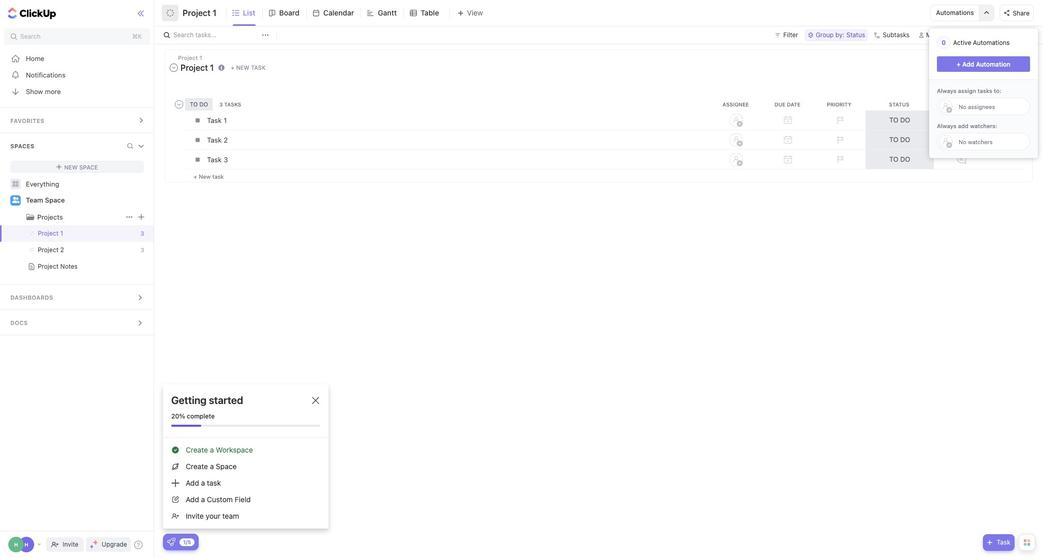 Task type: describe. For each thing, give the bounding box(es) containing it.
20%
[[171, 413, 185, 421]]

assignees
[[953, 31, 983, 39]]

1 for project 1 "button"
[[213, 8, 217, 18]]

add for add a custom field
[[186, 496, 199, 505]]

0
[[942, 39, 946, 46]]

list
[[243, 8, 255, 17]]

no assignees button
[[937, 98, 1030, 115]]

getting
[[171, 395, 207, 407]]

project 1 button
[[179, 2, 217, 24]]

‎task for ‎task 1
[[207, 116, 222, 125]]

task 3 link
[[204, 151, 708, 169]]

create a workspace
[[186, 446, 253, 455]]

sidebar navigation
[[0, 0, 154, 559]]

table
[[421, 8, 439, 17]]

space for new space
[[79, 164, 98, 171]]

no assignees
[[959, 103, 995, 110]]

active
[[953, 39, 971, 46]]

2 vertical spatial space
[[216, 463, 237, 471]]

2 vertical spatial task
[[207, 479, 221, 488]]

3 for project 1
[[140, 230, 144, 237]]

‎task 2 link
[[204, 131, 708, 149]]

me button
[[915, 29, 940, 41]]

add for add a task
[[186, 479, 199, 488]]

project notes link
[[0, 259, 134, 275]]

hide closed
[[984, 57, 1022, 64]]

1/5
[[183, 540, 191, 546]]

team space
[[26, 196, 65, 205]]

a for task
[[201, 479, 205, 488]]

task for task 3
[[207, 156, 222, 164]]

active automations
[[953, 39, 1010, 46]]

team
[[222, 512, 239, 521]]

gantt link
[[378, 0, 401, 26]]

project for "project 2" "link" on the top left of the page
[[38, 246, 59, 254]]

search for search tasks...
[[173, 31, 194, 39]]

always assign tasks to:
[[937, 87, 1002, 94]]

invite for invite your team
[[186, 512, 204, 521]]

project 2
[[38, 246, 64, 254]]

2 horizontal spatial +
[[957, 60, 961, 68]]

your
[[206, 512, 220, 521]]

favorites
[[10, 117, 44, 124]]

space for team space
[[45, 196, 65, 205]]

hide closed button
[[974, 55, 1025, 66]]

field
[[235, 496, 251, 505]]

custom
[[207, 496, 233, 505]]

notifications link
[[0, 67, 154, 83]]

show
[[26, 87, 43, 95]]

list info image
[[219, 65, 225, 71]]

‎task for ‎task 2
[[207, 136, 222, 144]]

search for search
[[20, 33, 41, 40]]

create for create a workspace
[[186, 446, 208, 455]]

project 2 link
[[0, 242, 134, 259]]

home
[[26, 54, 44, 62]]

+ add automation
[[957, 60, 1011, 68]]

project for project notes link at left
[[38, 263, 59, 271]]

assignees button
[[940, 29, 987, 41]]

project for project 1 link
[[38, 230, 59, 238]]

hide
[[984, 57, 998, 64]]

project notes
[[38, 263, 78, 271]]

‎task 2
[[207, 136, 228, 144]]

tasks...
[[195, 31, 216, 39]]

list link
[[243, 0, 260, 26]]

0 vertical spatial + new task
[[231, 64, 266, 71]]

share
[[1013, 9, 1030, 17]]

task 3
[[207, 156, 228, 164]]

everything
[[26, 180, 59, 188]]

1 horizontal spatial new
[[199, 173, 211, 180]]

a for space
[[210, 463, 214, 471]]

notes
[[60, 263, 78, 271]]

assign
[[958, 87, 976, 94]]

add
[[958, 123, 969, 129]]



Task type: vqa. For each thing, say whether or not it's contained in the screenshot.
with
no



Task type: locate. For each thing, give the bounding box(es) containing it.
no watchers button
[[937, 133, 1030, 151]]

1 horizontal spatial +
[[231, 64, 235, 71]]

1 vertical spatial add
[[186, 479, 199, 488]]

1 vertical spatial + new task
[[194, 173, 224, 180]]

1 horizontal spatial 1
[[213, 8, 217, 18]]

project 1
[[183, 8, 217, 18], [38, 230, 63, 238]]

started
[[209, 395, 243, 407]]

‎task down ‎task 1
[[207, 136, 222, 144]]

invite for invite
[[63, 541, 78, 549]]

table link
[[421, 0, 443, 26]]

no watchers
[[959, 138, 993, 145]]

always
[[937, 87, 957, 94], [937, 123, 957, 129]]

0 vertical spatial ‎task
[[207, 116, 222, 125]]

team space link
[[26, 193, 145, 209]]

0 vertical spatial always
[[937, 87, 957, 94]]

task
[[251, 64, 266, 71], [212, 173, 224, 180], [207, 479, 221, 488]]

create a space
[[186, 463, 237, 471]]

2 vertical spatial new
[[199, 173, 211, 180]]

to:
[[994, 87, 1002, 94]]

task for task
[[997, 539, 1011, 547]]

project inside "link"
[[38, 246, 59, 254]]

search up home
[[20, 33, 41, 40]]

0 vertical spatial space
[[79, 164, 98, 171]]

1 horizontal spatial + new task
[[231, 64, 266, 71]]

new right list info image on the left top of the page
[[236, 64, 249, 71]]

1 always from the top
[[937, 87, 957, 94]]

1 vertical spatial 3
[[140, 230, 144, 237]]

2 vertical spatial add
[[186, 496, 199, 505]]

add down create a space on the bottom left
[[186, 479, 199, 488]]

favorites button
[[0, 108, 154, 133]]

‎task
[[207, 116, 222, 125], [207, 136, 222, 144]]

2 no from the top
[[959, 138, 967, 145]]

create up create a space on the bottom left
[[186, 446, 208, 455]]

0 horizontal spatial search
[[20, 33, 41, 40]]

closed
[[999, 57, 1022, 64]]

1 vertical spatial 2
[[60, 246, 64, 254]]

2 horizontal spatial new
[[236, 64, 249, 71]]

search
[[173, 31, 194, 39], [20, 33, 41, 40]]

2 create from the top
[[186, 463, 208, 471]]

home link
[[0, 50, 154, 67]]

watchers:
[[970, 123, 998, 129]]

show more
[[26, 87, 61, 95]]

+ new task down task 3
[[194, 173, 224, 180]]

1 vertical spatial ‎task
[[207, 136, 222, 144]]

project
[[183, 8, 211, 18], [38, 230, 59, 238], [38, 246, 59, 254], [38, 263, 59, 271]]

2 inside 'link'
[[224, 136, 228, 144]]

invite left your
[[186, 512, 204, 521]]

0 horizontal spatial space
[[45, 196, 65, 205]]

share button
[[1000, 5, 1034, 21]]

task down task 3
[[212, 173, 224, 180]]

1 up ‎task 2 on the left of page
[[224, 116, 227, 125]]

add
[[963, 60, 975, 68], [186, 479, 199, 488], [186, 496, 199, 505]]

‎task 1
[[207, 116, 227, 125]]

automations up hide
[[973, 39, 1010, 46]]

a
[[210, 446, 214, 455], [210, 463, 214, 471], [201, 479, 205, 488], [201, 496, 205, 505]]

1 horizontal spatial invite
[[186, 512, 204, 521]]

1 horizontal spatial project 1
[[183, 8, 217, 18]]

1 vertical spatial project 1
[[38, 230, 63, 238]]

0 horizontal spatial invite
[[63, 541, 78, 549]]

no assignees note
[[954, 103, 995, 110]]

calendar link
[[323, 0, 358, 26]]

project inside "button"
[[183, 8, 211, 18]]

search tasks...
[[173, 31, 216, 39]]

workspace
[[216, 446, 253, 455]]

0 vertical spatial project 1
[[183, 8, 217, 18]]

‎task inside 'link'
[[207, 136, 222, 144]]

1 projects link from the left
[[1, 209, 123, 226]]

a down create a workspace
[[210, 463, 214, 471]]

assignees
[[968, 103, 995, 110]]

2 inside "link"
[[60, 246, 64, 254]]

upgrade link
[[86, 538, 131, 553]]

1 vertical spatial create
[[186, 463, 208, 471]]

2 down project 1 link
[[60, 246, 64, 254]]

2 horizontal spatial 1
[[224, 116, 227, 125]]

task down create a space on the bottom left
[[207, 479, 221, 488]]

1
[[213, 8, 217, 18], [224, 116, 227, 125], [60, 230, 63, 238]]

0 horizontal spatial new
[[64, 164, 78, 171]]

complete
[[187, 413, 215, 421]]

add a task
[[186, 479, 221, 488]]

always for always add watchers:
[[937, 123, 957, 129]]

0 vertical spatial new
[[236, 64, 249, 71]]

2 vertical spatial 3
[[141, 247, 144, 254]]

a for custom
[[201, 496, 205, 505]]

2 vertical spatial 1
[[60, 230, 63, 238]]

new inside sidebar navigation
[[64, 164, 78, 171]]

1 vertical spatial task
[[212, 173, 224, 180]]

project 1 link
[[0, 226, 134, 242]]

1 horizontal spatial search
[[173, 31, 194, 39]]

search inside sidebar navigation
[[20, 33, 41, 40]]

no for no watchers
[[959, 138, 967, 145]]

1 vertical spatial invite
[[63, 541, 78, 549]]

⌘k
[[132, 33, 142, 40]]

0 vertical spatial 3
[[224, 156, 228, 164]]

new
[[236, 64, 249, 71], [64, 164, 78, 171], [199, 173, 211, 180]]

0 vertical spatial invite
[[186, 512, 204, 521]]

1 inside "link"
[[224, 116, 227, 125]]

board link
[[279, 0, 304, 26]]

1 vertical spatial 1
[[224, 116, 227, 125]]

invite left the upgrade link
[[63, 541, 78, 549]]

1 up "project 2" "link" on the top left of the page
[[60, 230, 63, 238]]

me
[[926, 31, 935, 39]]

1 create from the top
[[186, 446, 208, 455]]

watchers
[[968, 138, 993, 145]]

upgrade
[[102, 541, 127, 549]]

1 vertical spatial new
[[64, 164, 78, 171]]

no down assign
[[959, 103, 967, 110]]

tasks
[[978, 87, 993, 94]]

a down create a space on the bottom left
[[201, 479, 205, 488]]

dashboards
[[10, 294, 53, 301]]

project up 'project notes'
[[38, 246, 59, 254]]

projects link
[[1, 209, 123, 226], [37, 209, 123, 226]]

automations
[[936, 9, 974, 17], [973, 39, 1010, 46]]

0 vertical spatial add
[[963, 60, 975, 68]]

0 vertical spatial 2
[[224, 136, 228, 144]]

project down project 2
[[38, 263, 59, 271]]

project 1 down projects
[[38, 230, 63, 238]]

projects link down everything link
[[37, 209, 123, 226]]

projects link down team space
[[1, 209, 123, 226]]

‎task up ‎task 2 on the left of page
[[207, 116, 222, 125]]

0 horizontal spatial project 1
[[38, 230, 63, 238]]

0 vertical spatial no
[[959, 103, 967, 110]]

automations up assignees button
[[936, 9, 974, 17]]

0 vertical spatial 1
[[213, 8, 217, 18]]

create for create a space
[[186, 463, 208, 471]]

close image
[[312, 397, 319, 405]]

no for no assignees
[[959, 103, 967, 110]]

add down active
[[963, 60, 975, 68]]

2 projects link from the left
[[37, 209, 123, 226]]

new up everything link
[[64, 164, 78, 171]]

automations button
[[931, 5, 979, 21]]

a for workspace
[[210, 446, 214, 455]]

team
[[26, 196, 43, 205]]

+ new task right list info image on the left top of the page
[[231, 64, 266, 71]]

Search tasks... text field
[[173, 28, 259, 42]]

invite your team
[[186, 512, 239, 521]]

1 horizontal spatial 2
[[224, 136, 228, 144]]

1 inside sidebar navigation
[[60, 230, 63, 238]]

3
[[224, 156, 228, 164], [140, 230, 144, 237], [141, 247, 144, 254]]

add a custom field
[[186, 496, 251, 505]]

3 for project 2
[[141, 247, 144, 254]]

1 vertical spatial task
[[997, 539, 1011, 547]]

2 horizontal spatial space
[[216, 463, 237, 471]]

invite inside sidebar navigation
[[63, 541, 78, 549]]

no down add on the right top of the page
[[959, 138, 967, 145]]

everything link
[[0, 176, 154, 193]]

always left assign
[[937, 87, 957, 94]]

2 for ‎task 2
[[224, 136, 228, 144]]

20% complete
[[171, 413, 215, 421]]

0 horizontal spatial + new task
[[194, 173, 224, 180]]

2 always from the top
[[937, 123, 957, 129]]

new down task 3
[[199, 173, 211, 180]]

1 vertical spatial no
[[959, 138, 967, 145]]

add down "add a task"
[[186, 496, 199, 505]]

0 horizontal spatial 2
[[60, 246, 64, 254]]

new space
[[64, 164, 98, 171]]

calendar
[[323, 8, 354, 17]]

0 horizontal spatial task
[[207, 156, 222, 164]]

space down create a workspace
[[216, 463, 237, 471]]

always for always assign tasks to:
[[937, 87, 957, 94]]

2 ‎task from the top
[[207, 136, 222, 144]]

0 horizontal spatial +
[[194, 173, 197, 180]]

0 vertical spatial task
[[207, 156, 222, 164]]

always left add on the right top of the page
[[937, 123, 957, 129]]

‎task 1 link
[[204, 112, 708, 129]]

a up create a space on the bottom left
[[210, 446, 214, 455]]

user group image
[[12, 197, 19, 204]]

project 1 up search tasks...
[[183, 8, 217, 18]]

1 vertical spatial automations
[[973, 39, 1010, 46]]

create
[[186, 446, 208, 455], [186, 463, 208, 471]]

create up "add a task"
[[186, 463, 208, 471]]

always add watchers:
[[937, 123, 998, 129]]

2
[[224, 136, 228, 144], [60, 246, 64, 254]]

project up search tasks...
[[183, 8, 211, 18]]

more
[[45, 87, 61, 95]]

onboarding checklist button image
[[167, 539, 175, 547]]

notifications
[[26, 71, 66, 79]]

0 horizontal spatial 1
[[60, 230, 63, 238]]

+ new task
[[231, 64, 266, 71], [194, 173, 224, 180]]

0 vertical spatial automations
[[936, 9, 974, 17]]

0 vertical spatial create
[[186, 446, 208, 455]]

a down "add a task"
[[201, 496, 205, 505]]

1 for ‎task 1 "link"
[[224, 116, 227, 125]]

project 1 inside sidebar navigation
[[38, 230, 63, 238]]

board
[[279, 8, 299, 17]]

gantt
[[378, 8, 397, 17]]

1 ‎task from the top
[[207, 116, 222, 125]]

1 vertical spatial always
[[937, 123, 957, 129]]

project 1 inside "button"
[[183, 8, 217, 18]]

search left tasks...
[[173, 31, 194, 39]]

task right list info image on the left top of the page
[[251, 64, 266, 71]]

1 inside "button"
[[213, 8, 217, 18]]

automation
[[976, 60, 1011, 68]]

project down projects
[[38, 230, 59, 238]]

2 for project 2
[[60, 246, 64, 254]]

projects
[[37, 213, 63, 221]]

1 horizontal spatial task
[[997, 539, 1011, 547]]

space up everything link
[[79, 164, 98, 171]]

docs
[[10, 320, 28, 327]]

space up projects
[[45, 196, 65, 205]]

2 up task 3
[[224, 136, 228, 144]]

task
[[207, 156, 222, 164], [997, 539, 1011, 547]]

automations inside button
[[936, 9, 974, 17]]

getting started
[[171, 395, 243, 407]]

space
[[79, 164, 98, 171], [45, 196, 65, 205], [216, 463, 237, 471]]

1 vertical spatial space
[[45, 196, 65, 205]]

1 horizontal spatial space
[[79, 164, 98, 171]]

1 no from the top
[[959, 103, 967, 110]]

‎task inside "link"
[[207, 116, 222, 125]]

0 vertical spatial task
[[251, 64, 266, 71]]

onboarding checklist button element
[[167, 539, 175, 547]]

1 up search tasks... text box
[[213, 8, 217, 18]]



